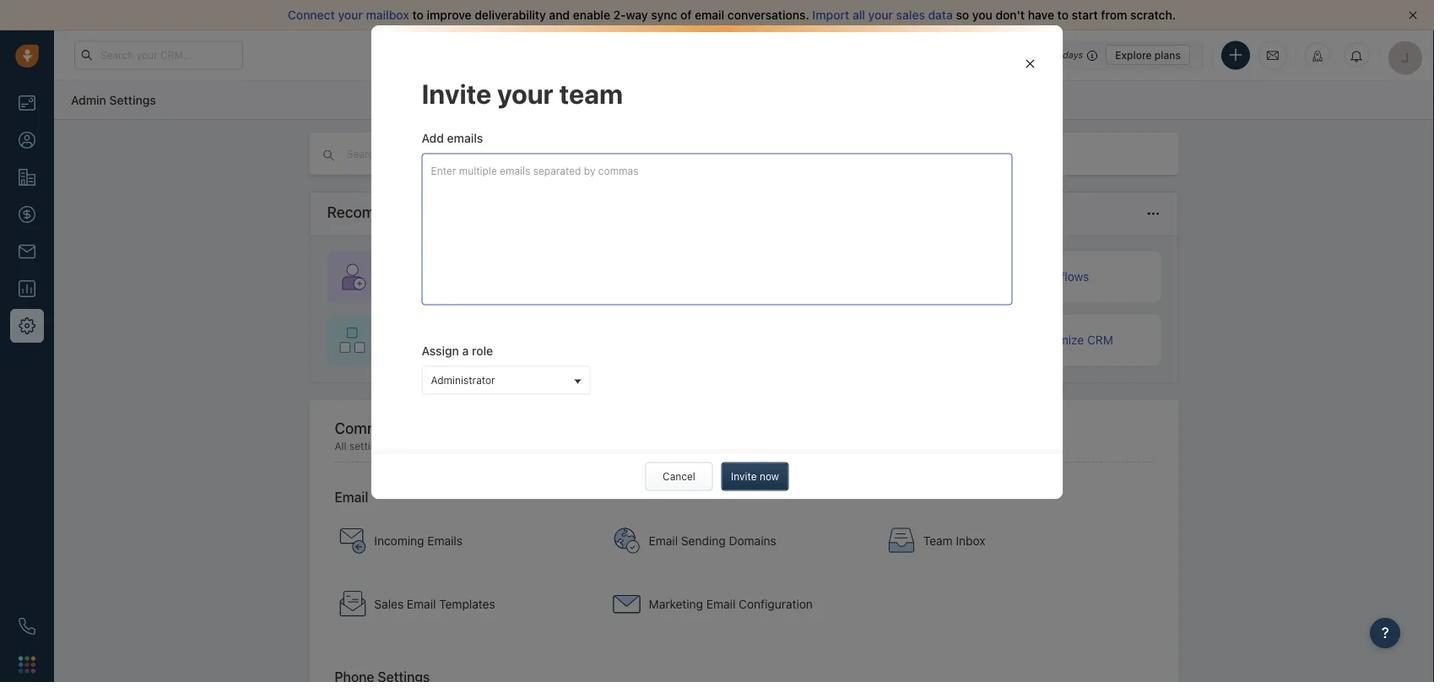 Task type: describe. For each thing, give the bounding box(es) containing it.
email
[[695, 8, 725, 22]]

team inbox link
[[880, 512, 1148, 571]]

1 horizontal spatial invite
[[422, 77, 492, 109]]

way
[[626, 8, 648, 22]]

so
[[957, 8, 970, 22]]

days
[[1063, 49, 1084, 60]]

import all your sales data link
[[813, 8, 957, 22]]

sync
[[651, 8, 678, 22]]

of
[[681, 8, 692, 22]]

improve
[[427, 8, 472, 22]]

modules
[[469, 333, 516, 347]]

create custom modules link
[[327, 315, 597, 366]]

configuration
[[739, 597, 813, 611]]

customize
[[1029, 333, 1085, 347]]

explore plans link
[[1107, 45, 1191, 65]]

phone element
[[10, 610, 44, 644]]

and inside communication channels all settings related to your email, phone, chat, and other communication channels
[[557, 440, 575, 452]]

marketing email configuration
[[649, 597, 813, 611]]

what's new image
[[1312, 50, 1324, 62]]

scratch.
[[1131, 8, 1177, 22]]

sales email templates
[[374, 597, 495, 611]]

close image
[[1410, 11, 1418, 19]]

import
[[813, 8, 850, 22]]

emails
[[428, 534, 463, 548]]

automate with workflows link
[[892, 252, 1162, 302]]

your up custom
[[419, 270, 443, 284]]

explore
[[1116, 49, 1152, 61]]

Search your CRM... text field
[[74, 41, 243, 70]]

sales
[[374, 597, 404, 611]]

templates
[[439, 597, 495, 611]]

cancel
[[663, 471, 696, 483]]

sales
[[897, 8, 926, 22]]

your right all in the right top of the page
[[869, 8, 894, 22]]

assign a role
[[422, 344, 493, 358]]

add
[[422, 131, 444, 145]]

1 vertical spatial team
[[446, 270, 473, 284]]

phone image
[[19, 618, 35, 635]]

email,
[[463, 440, 492, 452]]

assign
[[422, 344, 459, 358]]

with
[[1007, 270, 1030, 284]]

settings
[[109, 93, 156, 107]]

crm
[[1088, 333, 1114, 347]]

a
[[462, 344, 469, 358]]

don't
[[996, 8, 1025, 22]]

create custom modules
[[386, 333, 516, 347]]

administrator button
[[422, 366, 591, 395]]

admin
[[71, 93, 106, 107]]

enable
[[573, 8, 611, 22]]

incoming
[[374, 534, 424, 548]]

email up auto-forward incoming emails to the crm, create contacts from them icon
[[335, 489, 369, 505]]

send email image
[[1268, 48, 1280, 62]]

watch
[[951, 333, 986, 347]]

emails
[[447, 131, 483, 145]]

to inside communication channels all settings related to your email, phone, chat, and other communication channels
[[427, 440, 437, 452]]

your left mailbox
[[338, 8, 363, 22]]

0 vertical spatial invite your team
[[422, 77, 623, 109]]

incoming emails link
[[331, 512, 598, 571]]

domains
[[729, 534, 777, 548]]

your inside communication channels all settings related to your email, phone, chat, and other communication channels
[[439, 440, 460, 452]]

your
[[973, 49, 993, 60]]

start
[[1072, 8, 1099, 22]]

email sending domains
[[649, 534, 777, 548]]

automate with workflows
[[951, 270, 1090, 284]]

to right mailbox
[[413, 8, 424, 22]]

you
[[973, 8, 993, 22]]

data
[[929, 8, 953, 22]]

mailbox
[[366, 8, 409, 22]]

now
[[760, 471, 780, 483]]



Task type: vqa. For each thing, say whether or not it's contained in the screenshot.
the selected.
no



Task type: locate. For each thing, give the bounding box(es) containing it.
have
[[1028, 8, 1055, 22]]

workflows
[[1033, 270, 1090, 284]]

invite up create
[[386, 270, 416, 284]]

team
[[924, 534, 953, 548]]

freshworks switcher image
[[19, 656, 35, 673]]

all
[[335, 440, 347, 452]]

your
[[338, 8, 363, 22], [869, 8, 894, 22], [497, 77, 554, 109], [419, 270, 443, 284], [439, 440, 460, 452]]

invite now button
[[722, 463, 789, 491]]

watch how to customize crm
[[951, 333, 1114, 347]]

invite left now
[[731, 471, 757, 483]]

connect
[[288, 8, 335, 22]]

0 horizontal spatial invite
[[386, 270, 416, 284]]

auto-forward incoming emails to the crm, create contacts from them image
[[339, 528, 366, 555]]

team inbox
[[924, 534, 986, 548]]

related
[[391, 440, 424, 452]]

0 vertical spatial and
[[549, 8, 570, 22]]

team down the enable
[[559, 77, 623, 109]]

communication
[[335, 419, 444, 437]]

0 vertical spatial invite
[[422, 77, 492, 109]]

email right "marketing"
[[707, 597, 736, 611]]

to right related
[[427, 440, 437, 452]]

2 horizontal spatial invite
[[731, 471, 757, 483]]

sales email templates link
[[331, 575, 598, 634]]

invite inside button
[[731, 471, 757, 483]]

settings
[[350, 440, 388, 452]]

connect your mailbox link
[[288, 8, 413, 22]]

how
[[989, 333, 1011, 347]]

email right verify your domains for better deliverability and less spam icon
[[649, 534, 678, 548]]

1 vertical spatial invite your team
[[386, 270, 473, 284]]

phone,
[[494, 440, 527, 452]]

marketing email configuration link
[[605, 575, 873, 634]]

your trial ends in 21 days
[[973, 49, 1084, 60]]

respond faster to emails with a common inbox for your team image
[[888, 528, 915, 555]]

invite your team up search for a setting, like 'import' or 'website tracking' text box
[[422, 77, 623, 109]]

email
[[335, 489, 369, 505], [649, 534, 678, 548], [407, 597, 436, 611], [707, 597, 736, 611]]

email right sales at the left
[[407, 597, 436, 611]]

your left email,
[[439, 440, 460, 452]]

your up search for a setting, like 'import' or 'website tracking' text box
[[497, 77, 554, 109]]

email sending domains link
[[605, 512, 873, 571]]

inbox
[[956, 534, 986, 548]]

admin settings
[[71, 93, 156, 107]]

Search for a setting, like 'import' or 'website tracking' text field
[[345, 146, 682, 162]]

connect your mailbox to improve deliverability and enable 2-way sync of email conversations. import all your sales data so you don't have to start from scratch.
[[288, 8, 1177, 22]]

create and share email templates, track their metrics image
[[339, 591, 366, 618]]

to left start
[[1058, 8, 1069, 22]]

communication channels all settings related to your email, phone, chat, and other communication channels
[[335, 419, 724, 452]]

sending
[[681, 534, 726, 548]]

add emails
[[422, 131, 483, 145]]

to right "how"
[[1015, 333, 1026, 347]]

ends
[[1016, 49, 1037, 60]]

invite your team
[[422, 77, 623, 109], [386, 270, 473, 284]]

communication
[[606, 440, 679, 452]]

1 vertical spatial and
[[557, 440, 575, 452]]

deliverability
[[475, 8, 546, 22]]

chat,
[[530, 440, 554, 452]]

customize the logo, sender details, and font colors in your marketing emails image
[[614, 591, 641, 618]]

1 vertical spatial invite
[[386, 270, 416, 284]]

invite now
[[731, 471, 780, 483]]

verify your domains for better deliverability and less spam image
[[614, 528, 641, 555]]

invite your team up custom
[[386, 270, 473, 284]]

channels
[[681, 440, 724, 452]]

explore plans
[[1116, 49, 1182, 61]]

incoming emails
[[374, 534, 463, 548]]

1 horizontal spatial team
[[559, 77, 623, 109]]

channels
[[448, 419, 513, 437]]

21
[[1051, 49, 1061, 60]]

in
[[1040, 49, 1048, 60]]

all
[[853, 8, 866, 22]]

team up create custom modules link
[[446, 270, 473, 284]]

invite up add emails
[[422, 77, 492, 109]]

administrator
[[431, 374, 495, 386]]

custom
[[426, 333, 466, 347]]

email inside 'link'
[[649, 534, 678, 548]]

0 horizontal spatial team
[[446, 270, 473, 284]]

conversations.
[[728, 8, 810, 22]]

2 vertical spatial invite
[[731, 471, 757, 483]]

other
[[577, 440, 603, 452]]

2-
[[614, 8, 626, 22]]

from
[[1102, 8, 1128, 22]]

trial
[[996, 49, 1013, 60]]

cancel button
[[646, 463, 713, 491]]

marketing
[[649, 597, 704, 611]]

and right "chat,"
[[557, 440, 575, 452]]

create
[[386, 333, 423, 347]]

team
[[559, 77, 623, 109], [446, 270, 473, 284]]

invite
[[422, 77, 492, 109], [386, 270, 416, 284], [731, 471, 757, 483]]

automate
[[951, 270, 1004, 284]]

0 vertical spatial team
[[559, 77, 623, 109]]

and
[[549, 8, 570, 22], [557, 440, 575, 452]]

and left the enable
[[549, 8, 570, 22]]

plans
[[1155, 49, 1182, 61]]

role
[[472, 344, 493, 358]]



